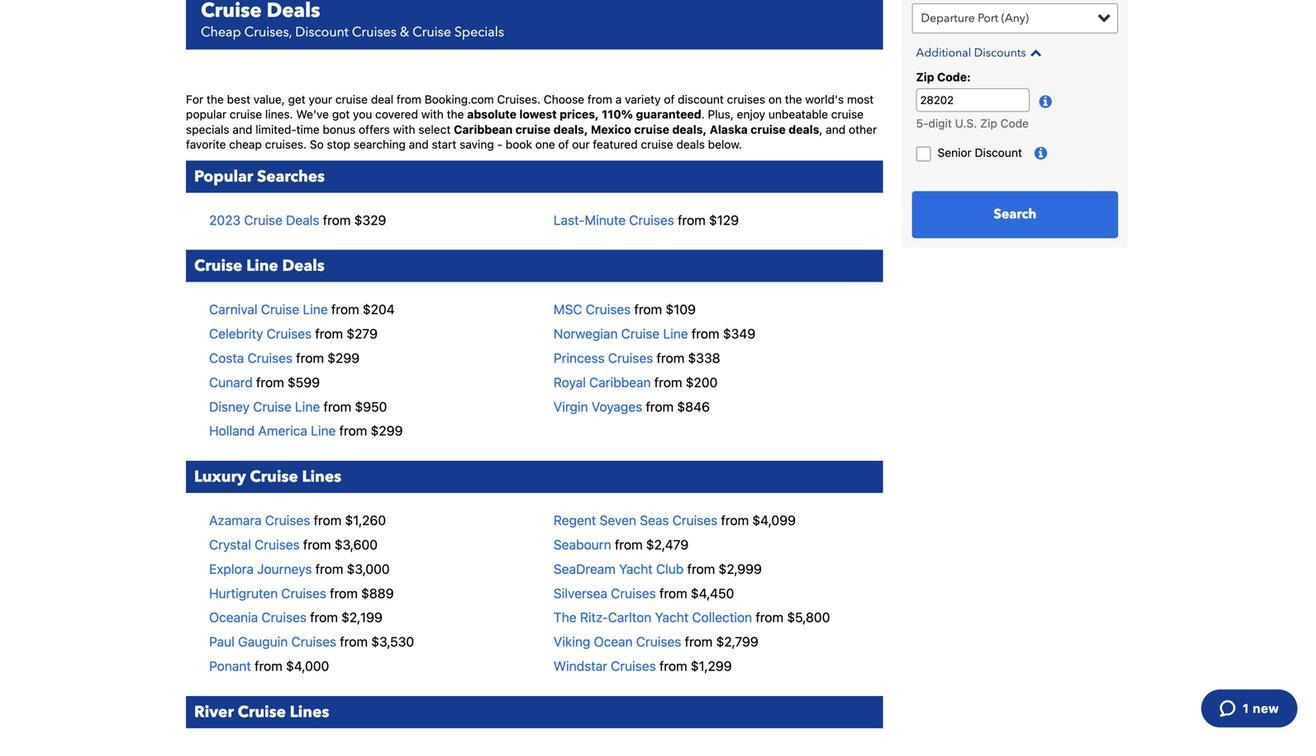 Task type: describe. For each thing, give the bounding box(es) containing it.
with inside . plus, enjoy unbeatable cruise specials and limited-time bonus offers with select
[[393, 123, 415, 136]]

from left 129 at the right
[[678, 212, 706, 228]]

4,450
[[699, 586, 734, 602]]

unbeatable
[[769, 108, 828, 121]]

bonus
[[323, 123, 356, 136]]

cruises down viking ocean cruises link
[[611, 659, 656, 675]]

2,199
[[350, 610, 383, 626]]

explora journeys link
[[209, 562, 312, 577]]

from up the 2,199
[[330, 586, 358, 602]]

oceania cruises from $ 2,199
[[209, 610, 383, 626]]

a
[[616, 93, 622, 106]]

from left a
[[588, 93, 613, 106]]

paul gauguin cruises from $ 3,530
[[209, 635, 414, 650]]

digit
[[929, 117, 952, 130]]

popular
[[194, 166, 253, 188]]

2 deals, from the left
[[673, 123, 707, 136]]

windstar
[[554, 659, 608, 675]]

azamara cruises from $ 1,260
[[209, 513, 386, 529]]

favorite
[[186, 138, 226, 151]]

disney
[[209, 399, 250, 415]]

crystal cruises link
[[209, 537, 300, 553]]

cruise down best
[[230, 108, 262, 121]]

cruise for carnival cruise line from $ 204
[[261, 302, 299, 318]]

your
[[309, 93, 332, 106]]

explora
[[209, 562, 254, 577]]

virgin voyages from $ 846
[[554, 399, 710, 415]]

windstar cruises link
[[554, 659, 656, 675]]

599
[[296, 375, 320, 391]]

cruise inside , and other favorite cheap cruises. so stop searching and start saving - book one of our featured cruise deals below.
[[641, 138, 674, 151]]

(
[[1002, 10, 1005, 26]]

from down viking ocean cruises from $ 2,799
[[660, 659, 688, 675]]

caribbean cruise deals, mexico cruise deals, alaska cruise deals
[[454, 123, 820, 136]]

1 deals, from the left
[[554, 123, 588, 136]]

celebrity
[[209, 326, 263, 342]]

.
[[702, 108, 705, 121]]

, and other favorite cheap cruises. so stop searching and start saving - book one of our featured cruise deals below.
[[186, 123, 877, 151]]

1 horizontal spatial and
[[409, 138, 429, 151]]

of for our
[[558, 138, 569, 151]]

princess cruises link
[[554, 351, 653, 366]]

collection
[[692, 610, 752, 626]]

from up "599"
[[296, 351, 324, 366]]

deal
[[371, 93, 394, 106]]

cruises right the minute
[[629, 212, 674, 228]]

port
[[978, 10, 999, 26]]

alaska
[[710, 123, 748, 136]]

cruise right &
[[413, 23, 451, 41]]

mexico
[[591, 123, 632, 136]]

cruises.
[[265, 138, 307, 151]]

river cruise lines
[[194, 702, 329, 724]]

search
[[994, 206, 1037, 224]]

cruises,
[[244, 23, 292, 41]]

carnival cruise line from $ 204
[[209, 302, 395, 318]]

cruises
[[727, 93, 766, 106]]

and inside . plus, enjoy unbeatable cruise specials and limited-time bonus offers with select
[[233, 123, 252, 136]]

349
[[731, 326, 756, 342]]

get
[[288, 93, 306, 106]]

got
[[332, 108, 350, 121]]

additional
[[916, 45, 972, 61]]

from up 338
[[692, 326, 720, 342]]

-
[[497, 138, 503, 151]]

1,260
[[353, 513, 386, 529]]

seabourn from $ 2,479
[[554, 537, 689, 553]]

deals inside , and other favorite cheap cruises. so stop searching and start saving - book one of our featured cruise deals below.
[[677, 138, 705, 151]]

royal caribbean from $ 200
[[554, 375, 718, 391]]

specials
[[455, 23, 504, 41]]

cheap
[[201, 23, 241, 41]]

searching
[[354, 138, 406, 151]]

hurtigruten
[[209, 586, 278, 602]]

featured
[[593, 138, 638, 151]]

msc cruises link
[[554, 302, 631, 318]]

Zip Code: text field
[[916, 88, 1030, 112]]

ponant from $ 4,000
[[209, 659, 329, 675]]

other
[[849, 123, 877, 136]]

departure
[[921, 10, 975, 26]]

from down paul gauguin cruises link
[[255, 659, 283, 675]]

from left 200
[[655, 375, 683, 391]]

4,099
[[761, 513, 796, 529]]

journeys
[[257, 562, 312, 577]]

line for holland america line from $ 299
[[311, 423, 336, 439]]

last-minute cruises link
[[554, 212, 674, 228]]

offers
[[359, 123, 390, 136]]

cruises up journeys
[[255, 537, 300, 553]]

from up covered
[[397, 93, 422, 106]]

2,479
[[654, 537, 689, 553]]

0 horizontal spatial 299
[[336, 351, 360, 366]]

discount
[[678, 93, 724, 106]]

&
[[400, 23, 409, 41]]

carlton
[[608, 610, 652, 626]]

from down 950
[[339, 423, 367, 439]]

azamara
[[209, 513, 262, 529]]

oceania
[[209, 610, 258, 626]]

voyages
[[592, 399, 643, 415]]

950
[[363, 399, 387, 415]]

princess cruises from $ 338
[[554, 351, 721, 366]]

crystal
[[209, 537, 251, 553]]

cruises up paul gauguin cruises link
[[262, 610, 307, 626]]

from up paul gauguin cruises from $ 3,530
[[310, 610, 338, 626]]

cruise for norwegian cruise line from $ 349
[[621, 326, 660, 342]]

senior discount information image
[[1035, 146, 1053, 163]]

paul gauguin cruises link
[[209, 635, 337, 650]]

absolute
[[467, 108, 517, 121]]

5,800
[[795, 610, 830, 626]]

cruises up 2,479 at the bottom
[[673, 513, 718, 529]]

msc
[[554, 302, 582, 318]]

129
[[717, 212, 739, 228]]

0 vertical spatial deals
[[789, 123, 820, 136]]

norwegian cruise line link
[[554, 326, 688, 342]]

with inside for the best value, get your cruise deal from booking.com cruises. choose from a variety of discount cruises on the world's most popular cruise lines. we've got you covered with the
[[421, 108, 444, 121]]

code
[[1001, 117, 1029, 130]]

from down regent seven seas cruises link
[[615, 537, 643, 553]]

minute
[[585, 212, 626, 228]]

2023 cruise deals from $ 329
[[209, 212, 386, 228]]

1 horizontal spatial the
[[447, 108, 464, 121]]

line for disney cruise line from $ 950
[[295, 399, 320, 415]]

virgin voyages link
[[554, 399, 643, 415]]

3,000
[[355, 562, 390, 577]]

from up 279
[[331, 302, 359, 318]]

cruise up got
[[335, 93, 368, 106]]

cruises up carlton
[[611, 586, 656, 602]]

3,530
[[379, 635, 414, 650]]

seadream
[[554, 562, 616, 577]]

last-minute cruises from $ 129
[[554, 212, 739, 228]]

cruises up royal caribbean from $ 200
[[608, 351, 653, 366]]

club
[[656, 562, 684, 577]]

2 horizontal spatial the
[[785, 93, 802, 106]]

celebrity cruises link
[[209, 326, 312, 342]]

from left 4,099
[[721, 513, 749, 529]]

0 horizontal spatial the
[[207, 93, 224, 106]]

holland america line from $ 299
[[209, 423, 403, 439]]

cunard link
[[209, 375, 253, 391]]

of for discount
[[664, 93, 675, 106]]



Task type: locate. For each thing, give the bounding box(es) containing it.
from left 329
[[323, 212, 351, 228]]

line down 109
[[663, 326, 688, 342]]

discount inside search box
[[975, 146, 1023, 160]]

of up guaranteed
[[664, 93, 675, 106]]

2023
[[209, 212, 241, 228]]

regent seven seas cruises link
[[554, 513, 718, 529]]

cruise down caribbean cruise deals, mexico cruise deals, alaska cruise deals
[[641, 138, 674, 151]]

disney cruise line from $ 950
[[209, 399, 387, 415]]

crystal cruises from $ 3,600
[[209, 537, 378, 553]]

0 vertical spatial 299
[[336, 351, 360, 366]]

110%
[[602, 108, 633, 121]]

1 horizontal spatial with
[[421, 108, 444, 121]]

0 vertical spatial yacht
[[619, 562, 653, 577]]

cruise up the princess cruises from $ 338
[[621, 326, 660, 342]]

from up norwegian cruise line from $ 349
[[634, 302, 662, 318]]

cruise
[[335, 93, 368, 106], [230, 108, 262, 121], [832, 108, 864, 121], [516, 123, 551, 136], [634, 123, 670, 136], [751, 123, 786, 136], [641, 138, 674, 151]]

zip right u.s.
[[981, 117, 998, 130]]

0 horizontal spatial deals,
[[554, 123, 588, 136]]

$
[[354, 212, 362, 228], [709, 212, 717, 228], [363, 302, 371, 318], [666, 302, 674, 318], [347, 326, 355, 342], [723, 326, 731, 342], [328, 351, 336, 366], [688, 351, 696, 366], [288, 375, 296, 391], [686, 375, 694, 391], [355, 399, 363, 415], [677, 399, 685, 415], [371, 423, 379, 439], [345, 513, 353, 529], [753, 513, 761, 529], [335, 537, 343, 553], [646, 537, 654, 553], [347, 562, 355, 577], [719, 562, 727, 577], [361, 586, 369, 602], [691, 586, 699, 602], [342, 610, 350, 626], [787, 610, 795, 626], [371, 635, 379, 650], [716, 635, 724, 650], [286, 659, 294, 675], [691, 659, 699, 675]]

yacht up 'silversea cruises from $ 4,450'
[[619, 562, 653, 577]]

1 horizontal spatial 299
[[379, 423, 403, 439]]

and up cheap
[[233, 123, 252, 136]]

lines inside 'link'
[[290, 702, 329, 724]]

none search field containing search
[[902, 0, 1129, 248]]

200
[[694, 375, 718, 391]]

seadream yacht club link
[[554, 562, 684, 577]]

1 vertical spatial deals
[[677, 138, 705, 151]]

0 horizontal spatial yacht
[[619, 562, 653, 577]]

ponant
[[209, 659, 251, 675]]

the ritz-carlton yacht collection from $ 5,800
[[554, 610, 830, 626]]

from down "carnival cruise line from $ 204"
[[315, 326, 343, 342]]

of inside for the best value, get your cruise deal from booking.com cruises. choose from a variety of discount cruises on the world's most popular cruise lines. we've got you covered with the
[[664, 93, 675, 106]]

line down the disney cruise line from $ 950
[[311, 423, 336, 439]]

from left 1,260
[[314, 513, 342, 529]]

with
[[421, 108, 444, 121], [393, 123, 415, 136]]

1 vertical spatial of
[[558, 138, 569, 151]]

so
[[310, 138, 324, 151]]

ocean
[[594, 635, 633, 650]]

lines down 4,000
[[290, 702, 329, 724]]

0 horizontal spatial of
[[558, 138, 569, 151]]

discount
[[295, 23, 349, 41], [975, 146, 1023, 160]]

yacht
[[619, 562, 653, 577], [655, 610, 689, 626]]

line for carnival cruise line from $ 204
[[303, 302, 328, 318]]

cruises left &
[[352, 23, 397, 41]]

0 horizontal spatial and
[[233, 123, 252, 136]]

cruises
[[352, 23, 397, 41], [629, 212, 674, 228], [586, 302, 631, 318], [267, 326, 312, 342], [248, 351, 293, 366], [608, 351, 653, 366], [265, 513, 310, 529], [673, 513, 718, 529], [255, 537, 300, 553], [281, 586, 326, 602], [611, 586, 656, 602], [262, 610, 307, 626], [291, 635, 337, 650], [636, 635, 682, 650], [611, 659, 656, 675]]

cruises.
[[497, 93, 541, 106]]

299 down 279
[[336, 351, 360, 366]]

1 horizontal spatial of
[[664, 93, 675, 106]]

last-
[[554, 212, 585, 228]]

zip code:
[[916, 70, 971, 84]]

0 vertical spatial lines
[[302, 467, 342, 488]]

start
[[432, 138, 457, 151]]

1 vertical spatial yacht
[[655, 610, 689, 626]]

cruise for disney cruise line from $ 950
[[253, 399, 292, 415]]

u.s.
[[955, 117, 977, 130]]

world's
[[806, 93, 844, 106]]

from down club
[[660, 586, 688, 602]]

1 horizontal spatial yacht
[[655, 610, 689, 626]]

1 vertical spatial deals
[[282, 256, 325, 277]]

resident discount information image
[[1040, 94, 1058, 111]]

1 horizontal spatial discount
[[975, 146, 1023, 160]]

zip left code:
[[916, 70, 935, 84]]

None search field
[[902, 0, 1129, 248]]

and down select
[[409, 138, 429, 151]]

0 horizontal spatial discount
[[295, 23, 349, 41]]

cruises up norwegian cruise line link on the top of page
[[586, 302, 631, 318]]

from up the "explora journeys from $ 3,000"
[[303, 537, 331, 553]]

329
[[362, 212, 386, 228]]

hurtigruten cruises from $ 889
[[209, 586, 394, 602]]

deals for line
[[282, 256, 325, 277]]

oceania cruises link
[[209, 610, 307, 626]]

1 vertical spatial caribbean
[[590, 375, 651, 391]]

of inside , and other favorite cheap cruises. so stop searching and start saving - book one of our featured cruise deals below.
[[558, 138, 569, 151]]

cruises up crystal cruises from $ 3,600
[[265, 513, 310, 529]]

line down "599"
[[295, 399, 320, 415]]

hurtigruten cruises link
[[209, 586, 326, 602]]

regent seven seas cruises from $ 4,099
[[554, 513, 796, 529]]

carnival cruise line link
[[209, 302, 328, 318]]

cruise up celebrity cruises from $ 279
[[261, 302, 299, 318]]

299
[[336, 351, 360, 366], [379, 423, 403, 439]]

3,600
[[343, 537, 378, 553]]

caribbean up "voyages"
[[590, 375, 651, 391]]

guaranteed
[[636, 108, 702, 121]]

covered
[[375, 108, 418, 121]]

cruises up cunard from $ 599
[[248, 351, 293, 366]]

0 horizontal spatial deals
[[677, 138, 705, 151]]

cruise for 2023 cruise deals from $ 329
[[244, 212, 283, 228]]

from down the 2,199
[[340, 635, 368, 650]]

cruise down ponant from $ 4,000
[[238, 702, 286, 724]]

and
[[233, 123, 252, 136], [826, 123, 846, 136], [409, 138, 429, 151]]

cruise line deals link
[[186, 250, 884, 283]]

time
[[296, 123, 320, 136]]

regent
[[554, 513, 596, 529]]

one
[[535, 138, 555, 151]]

caribbean up saving at the left top of the page
[[454, 123, 513, 136]]

from up hurtigruten cruises from $ 889 on the left of the page
[[316, 562, 343, 577]]

cruises down "the ritz-carlton yacht collection" "link" in the bottom of the page
[[636, 635, 682, 650]]

senior discount
[[938, 146, 1023, 160]]

1 vertical spatial 299
[[379, 423, 403, 439]]

1 horizontal spatial deals
[[789, 123, 820, 136]]

0 horizontal spatial zip
[[916, 70, 935, 84]]

cruise for river cruise lines
[[238, 702, 286, 724]]

1 vertical spatial discount
[[975, 146, 1023, 160]]

1 vertical spatial zip
[[981, 117, 998, 130]]

0 vertical spatial with
[[421, 108, 444, 121]]

the down booking.com
[[447, 108, 464, 121]]

with down covered
[[393, 123, 415, 136]]

you
[[353, 108, 372, 121]]

choose
[[544, 93, 585, 106]]

deals down searches
[[286, 212, 320, 228]]

yacht up viking ocean cruises from $ 2,799
[[655, 610, 689, 626]]

norwegian cruise line from $ 349
[[554, 326, 756, 342]]

0 horizontal spatial caribbean
[[454, 123, 513, 136]]

1 vertical spatial lines
[[290, 702, 329, 724]]

line inside cruise line deals link
[[246, 256, 278, 277]]

the
[[207, 93, 224, 106], [785, 93, 802, 106], [447, 108, 464, 121]]

5-digit u.s. zip code
[[916, 117, 1029, 130]]

0 vertical spatial of
[[664, 93, 675, 106]]

from up 2,799
[[756, 610, 784, 626]]

cruises down the "explora journeys from $ 3,000"
[[281, 586, 326, 602]]

lines
[[302, 467, 342, 488], [290, 702, 329, 724]]

deals, down prices,
[[554, 123, 588, 136]]

deals for cruise
[[286, 212, 320, 228]]

338
[[696, 351, 721, 366]]

cruise down lowest at the left top of page
[[516, 123, 551, 136]]

and right the ,
[[826, 123, 846, 136]]

0 vertical spatial caribbean
[[454, 123, 513, 136]]

with up select
[[421, 108, 444, 121]]

the up popular
[[207, 93, 224, 106]]

lines for river cruise lines
[[290, 702, 329, 724]]

5-
[[916, 117, 929, 130]]

from up 4,450
[[687, 562, 715, 577]]

1 horizontal spatial deals,
[[673, 123, 707, 136]]

from down the ritz-carlton yacht collection from $ 5,800 at bottom
[[685, 635, 713, 650]]

cruise up holland america line link
[[253, 399, 292, 415]]

luxury cruise lines
[[194, 467, 342, 488]]

from down norwegian cruise line from $ 349
[[657, 351, 685, 366]]

2 horizontal spatial and
[[826, 123, 846, 136]]

from up 'disney cruise line' link
[[256, 375, 284, 391]]

discount down code
[[975, 146, 1023, 160]]

1 horizontal spatial zip
[[981, 117, 998, 130]]

line up carnival cruise line link
[[246, 256, 278, 277]]

cruise for luxury cruise lines
[[250, 467, 298, 488]]

deals up "carnival cruise line from $ 204"
[[282, 256, 325, 277]]

lowest
[[520, 108, 557, 121]]

cruise up azamara cruises link on the left bottom of the page
[[250, 467, 298, 488]]

line
[[246, 256, 278, 277], [303, 302, 328, 318], [663, 326, 688, 342], [295, 399, 320, 415], [311, 423, 336, 439]]

popular searches
[[194, 166, 325, 188]]

2,999
[[727, 562, 762, 577]]

the up unbeatable
[[785, 93, 802, 106]]

cruise down guaranteed
[[634, 123, 670, 136]]

value,
[[254, 93, 285, 106]]

chevron up image
[[1026, 47, 1042, 58]]

0 vertical spatial zip
[[916, 70, 935, 84]]

cunard from $ 599
[[209, 375, 320, 391]]

additional discounts
[[916, 45, 1026, 61]]

lines for luxury cruise lines
[[302, 467, 342, 488]]

specials
[[186, 123, 229, 136]]

cruise inside . plus, enjoy unbeatable cruise specials and limited-time bonus offers with select
[[832, 108, 864, 121]]

most
[[847, 93, 874, 106]]

gauguin
[[238, 635, 288, 650]]

0 horizontal spatial with
[[393, 123, 415, 136]]

deals down .
[[677, 138, 705, 151]]

below.
[[708, 138, 742, 151]]

book
[[506, 138, 532, 151]]

princess
[[554, 351, 605, 366]]

2023 cruise deals link
[[209, 212, 320, 228]]

0 vertical spatial deals
[[286, 212, 320, 228]]

0 vertical spatial discount
[[295, 23, 349, 41]]

cruise down most
[[832, 108, 864, 121]]

846
[[685, 399, 710, 415]]

cruise up carnival on the top left of page
[[194, 256, 243, 277]]

from left 950
[[324, 399, 352, 415]]

deals inside cruise line deals link
[[282, 256, 325, 277]]

line up celebrity cruises from $ 279
[[303, 302, 328, 318]]

deals, down .
[[673, 123, 707, 136]]

deals down unbeatable
[[789, 123, 820, 136]]

cruises up costa cruises from $ 299
[[267, 326, 312, 342]]

cruises up 4,000
[[291, 635, 337, 650]]

of left our
[[558, 138, 569, 151]]

lines down the holland america line from $ 299
[[302, 467, 342, 488]]

from down royal caribbean from $ 200
[[646, 399, 674, 415]]

seabourn link
[[554, 537, 612, 553]]

discount right cruises,
[[295, 23, 349, 41]]

204
[[371, 302, 395, 318]]

cunard
[[209, 375, 253, 391]]

viking ocean cruises link
[[554, 635, 682, 650]]

cruise down enjoy
[[751, 123, 786, 136]]

departure port ( any )
[[921, 10, 1029, 26]]

cruise right 2023
[[244, 212, 283, 228]]

from
[[397, 93, 422, 106], [588, 93, 613, 106], [323, 212, 351, 228], [678, 212, 706, 228], [331, 302, 359, 318], [634, 302, 662, 318], [315, 326, 343, 342], [692, 326, 720, 342], [296, 351, 324, 366], [657, 351, 685, 366], [256, 375, 284, 391], [655, 375, 683, 391], [324, 399, 352, 415], [646, 399, 674, 415], [339, 423, 367, 439], [314, 513, 342, 529], [721, 513, 749, 529], [303, 537, 331, 553], [615, 537, 643, 553], [316, 562, 343, 577], [687, 562, 715, 577], [330, 586, 358, 602], [660, 586, 688, 602], [310, 610, 338, 626], [756, 610, 784, 626], [340, 635, 368, 650], [685, 635, 713, 650], [255, 659, 283, 675], [660, 659, 688, 675]]

299 down 950
[[379, 423, 403, 439]]

cruise inside 'link'
[[238, 702, 286, 724]]

silversea
[[554, 586, 608, 602]]

msc cruises from $ 109
[[554, 302, 696, 318]]

river
[[194, 702, 234, 724]]

1 horizontal spatial caribbean
[[590, 375, 651, 391]]

booking.com
[[425, 93, 494, 106]]

line for norwegian cruise line from $ 349
[[663, 326, 688, 342]]

luxury
[[194, 467, 246, 488]]

zip
[[916, 70, 935, 84], [981, 117, 998, 130]]

1 vertical spatial with
[[393, 123, 415, 136]]



Task type: vqa. For each thing, say whether or not it's contained in the screenshot.


